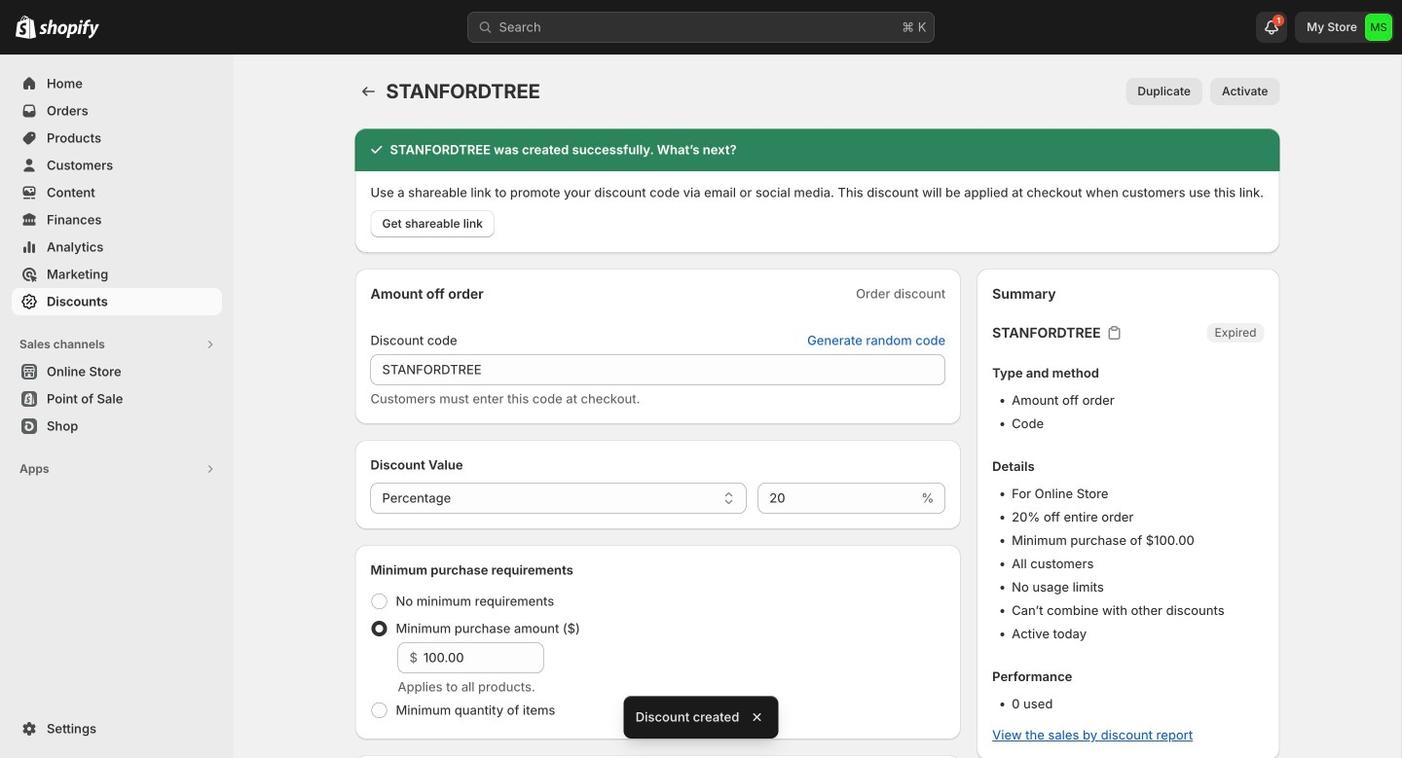 Task type: vqa. For each thing, say whether or not it's contained in the screenshot.
Shopify icon at the left of page
yes



Task type: describe. For each thing, give the bounding box(es) containing it.
shopify image
[[39, 19, 99, 39]]

0.00 text field
[[423, 643, 544, 674]]

shopify image
[[16, 15, 36, 39]]

my store image
[[1365, 14, 1392, 41]]



Task type: locate. For each thing, give the bounding box(es) containing it.
None text field
[[758, 483, 918, 514]]

None text field
[[371, 354, 946, 386]]



